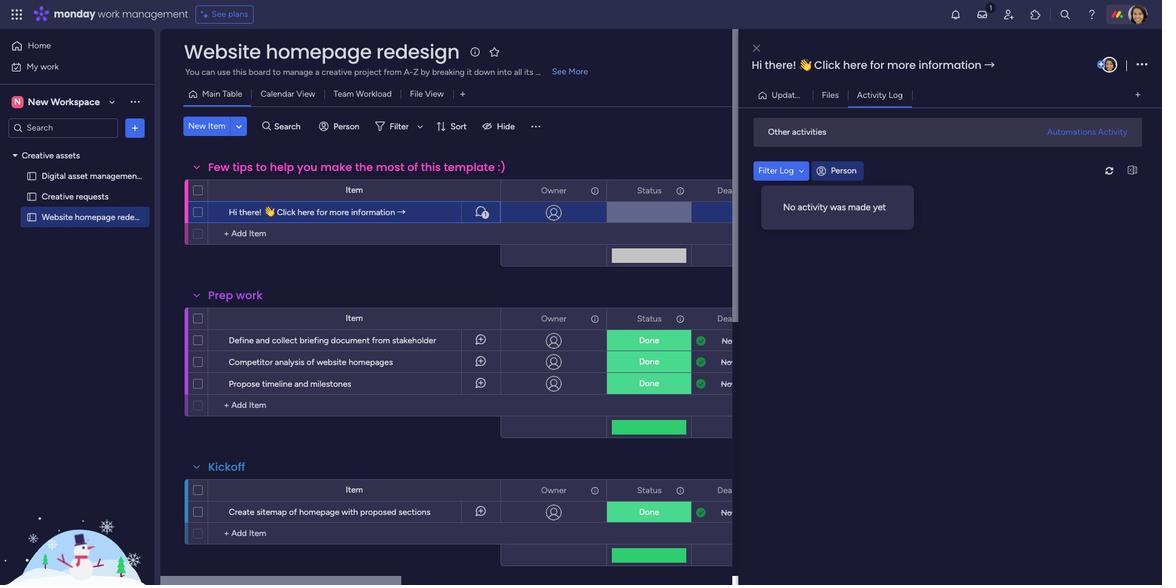 Task type: locate. For each thing, give the bounding box(es) containing it.
0 horizontal spatial for
[[317, 208, 327, 218]]

files button
[[813, 86, 848, 105]]

here up activity log
[[843, 58, 868, 73]]

website homepage redesign down requests
[[42, 212, 150, 222]]

new inside workspace selection element
[[28, 96, 48, 107]]

0 horizontal spatial new
[[28, 96, 48, 107]]

0 vertical spatial there!
[[765, 58, 796, 73]]

2 view from the left
[[425, 89, 444, 99]]

public board image
[[26, 170, 38, 182], [26, 191, 38, 202]]

1 inside 1 'button'
[[484, 211, 487, 219]]

→ down most
[[397, 208, 406, 218]]

1 vertical spatial and
[[294, 380, 308, 390]]

sections
[[399, 508, 431, 518]]

1 right "/"
[[811, 90, 815, 100]]

filter button
[[370, 117, 428, 136]]

for inside field
[[870, 58, 885, 73]]

information down notifications image
[[919, 58, 982, 73]]

3 deadline from the top
[[718, 486, 750, 496]]

new right n
[[28, 96, 48, 107]]

/
[[806, 90, 809, 100]]

0 vertical spatial person button
[[314, 117, 367, 136]]

1 vertical spatial deadline
[[718, 314, 750, 324]]

of right analysis
[[307, 358, 315, 368]]

1 horizontal spatial new
[[188, 121, 206, 131]]

work for my
[[40, 61, 59, 72]]

2 column information image from the left
[[676, 486, 685, 496]]

v2 done deadline image
[[696, 336, 706, 347], [696, 357, 706, 368], [696, 508, 706, 519]]

0 vertical spatial hi
[[752, 58, 762, 73]]

nov 20
[[721, 358, 747, 367]]

view right calendar
[[296, 89, 315, 99]]

1 deadline from the top
[[718, 186, 750, 196]]

2 owner from the top
[[541, 314, 567, 324]]

1 + add item text field from the top
[[214, 227, 312, 242]]

nov for nov 26
[[721, 509, 736, 518]]

2 deadline from the top
[[718, 314, 750, 324]]

2 vertical spatial owner
[[541, 486, 567, 496]]

0 vertical spatial status
[[637, 186, 662, 196]]

see plans button
[[195, 5, 254, 24]]

1 vertical spatial v2 done deadline image
[[696, 357, 706, 368]]

0 vertical spatial work
[[98, 7, 120, 21]]

Status field
[[634, 184, 665, 198], [634, 313, 665, 326], [634, 485, 665, 498]]

0 vertical spatial of
[[407, 160, 418, 175]]

0 vertical spatial 👋
[[799, 58, 812, 73]]

export to excel image
[[1123, 166, 1142, 176]]

person button
[[314, 117, 367, 136], [812, 161, 864, 181]]

view right file
[[425, 89, 444, 99]]

document
[[331, 336, 370, 346]]

kickoff
[[208, 460, 245, 475]]

2 status field from the top
[[634, 313, 665, 326]]

of right sitemap
[[289, 508, 297, 518]]

v2 done deadline image for nov 20
[[696, 357, 706, 368]]

person button right angle down image
[[812, 161, 864, 181]]

view
[[296, 89, 315, 99], [425, 89, 444, 99]]

automations
[[1047, 127, 1096, 137]]

3 status field from the top
[[634, 485, 665, 498]]

item up with
[[346, 486, 363, 496]]

3 done from the top
[[639, 379, 659, 389]]

2 horizontal spatial of
[[407, 160, 418, 175]]

1 horizontal spatial 👋
[[799, 58, 812, 73]]

1 vertical spatial for
[[317, 208, 327, 218]]

hi down tips
[[229, 208, 237, 218]]

new inside button
[[188, 121, 206, 131]]

nov 26
[[721, 509, 747, 518]]

few tips to help you make the most of this template :)
[[208, 160, 506, 175]]

2 vertical spatial deadline field
[[715, 485, 754, 498]]

2 public board image from the top
[[26, 191, 38, 202]]

plans
[[228, 9, 248, 19]]

1 horizontal spatial column information image
[[676, 486, 685, 496]]

1 horizontal spatial hi
[[752, 58, 762, 73]]

activity up refresh 'icon' at the top of page
[[1098, 127, 1128, 137]]

website
[[184, 38, 261, 65], [42, 212, 73, 222]]

0 horizontal spatial log
[[780, 166, 794, 176]]

column information image
[[590, 486, 600, 496], [676, 486, 685, 496]]

hi down close image
[[752, 58, 762, 73]]

information
[[919, 58, 982, 73], [351, 208, 395, 218]]

work right monday
[[98, 7, 120, 21]]

here inside field
[[843, 58, 868, 73]]

other activities
[[768, 127, 826, 137]]

homepage down requests
[[75, 212, 115, 222]]

filter left angle down image
[[759, 166, 778, 176]]

click inside "hi there!   👋  click here for more information  →" field
[[814, 58, 841, 73]]

nov left the 12
[[722, 337, 737, 346]]

menu image
[[530, 120, 542, 133]]

this right "was"
[[851, 202, 864, 212]]

1 horizontal spatial filter
[[759, 166, 778, 176]]

work
[[98, 7, 120, 21], [40, 61, 59, 72], [236, 288, 263, 303]]

view inside file view button
[[425, 89, 444, 99]]

collect
[[272, 336, 298, 346]]

monday work management
[[54, 7, 188, 21]]

nov left 28
[[721, 380, 736, 389]]

1 horizontal spatial website homepage redesign
[[184, 38, 460, 65]]

v2 done deadline image
[[696, 379, 706, 390]]

homepage up team
[[266, 38, 372, 65]]

management for asset
[[90, 171, 140, 181]]

0 vertical spatial owner field
[[538, 184, 570, 198]]

1 horizontal spatial log
[[889, 90, 903, 100]]

1 vertical spatial click
[[277, 208, 296, 218]]

Owner field
[[538, 184, 570, 198], [538, 313, 570, 326], [538, 485, 570, 498]]

1 down "template"
[[484, 211, 487, 219]]

1 vertical spatial there!
[[239, 208, 262, 218]]

1 horizontal spatial person button
[[812, 161, 864, 181]]

board
[[867, 202, 888, 212]]

analysis
[[275, 358, 304, 368]]

1 vertical spatial this
[[851, 202, 864, 212]]

of right most
[[407, 160, 418, 175]]

1 horizontal spatial →
[[984, 58, 995, 73]]

0 vertical spatial →
[[984, 58, 995, 73]]

work right my
[[40, 61, 59, 72]]

0 vertical spatial website
[[184, 38, 261, 65]]

column information image
[[590, 186, 600, 196], [676, 186, 685, 196], [590, 314, 600, 324], [676, 314, 685, 324]]

more up activity log
[[887, 58, 916, 73]]

option
[[0, 145, 154, 147]]

3 status from the top
[[637, 486, 662, 496]]

3 deadline field from the top
[[715, 485, 754, 498]]

public board image
[[26, 212, 38, 223]]

log down "hi there!   👋  click here for more information  →" field on the right of the page
[[889, 90, 903, 100]]

column information image for status
[[676, 486, 685, 496]]

0 horizontal spatial person button
[[314, 117, 367, 136]]

see more
[[552, 67, 588, 77]]

2 vertical spatial homepage
[[299, 508, 340, 518]]

creative
[[22, 150, 54, 161], [42, 192, 74, 202]]

view for file view
[[425, 89, 444, 99]]

1
[[811, 90, 815, 100], [484, 211, 487, 219]]

person down team
[[334, 121, 359, 132]]

filter inside filter log button
[[759, 166, 778, 176]]

Kickoff field
[[205, 460, 248, 476]]

sort button
[[431, 117, 474, 136]]

1 vertical spatial of
[[307, 358, 315, 368]]

v2 done deadline image left the nov 12
[[696, 336, 706, 347]]

work for monday
[[98, 7, 120, 21]]

of for homepages
[[307, 358, 315, 368]]

more down the make
[[330, 208, 349, 218]]

item left angle down icon
[[208, 121, 225, 131]]

website down see plans button
[[184, 38, 261, 65]]

2 owner field from the top
[[538, 313, 570, 326]]

workspace selection element
[[12, 95, 102, 109]]

public board image left digital
[[26, 170, 38, 182]]

my
[[27, 61, 38, 72]]

+ Add Item text field
[[214, 227, 312, 242], [214, 527, 312, 542]]

12
[[738, 337, 746, 346]]

yet
[[873, 202, 886, 213]]

click down help
[[277, 208, 296, 218]]

item for kickoff
[[346, 486, 363, 496]]

1 horizontal spatial 1
[[811, 90, 815, 100]]

done
[[639, 336, 659, 346], [639, 357, 659, 367], [639, 379, 659, 389], [639, 508, 659, 518]]

2 vertical spatial of
[[289, 508, 297, 518]]

2 vertical spatial work
[[236, 288, 263, 303]]

for
[[870, 58, 885, 73], [317, 208, 327, 218]]

0 horizontal spatial of
[[289, 508, 297, 518]]

see left plans
[[212, 9, 226, 19]]

1 vertical spatial 1
[[484, 211, 487, 219]]

2 v2 done deadline image from the top
[[696, 357, 706, 368]]

1 vertical spatial website homepage redesign
[[42, 212, 150, 222]]

0 vertical spatial new
[[28, 96, 48, 107]]

most
[[376, 160, 404, 175]]

automations activity button
[[1043, 123, 1133, 142]]

deadline for kickoff
[[718, 486, 750, 496]]

deadline
[[718, 186, 750, 196], [718, 314, 750, 324], [718, 486, 750, 496]]

v2 done deadline image left the nov 26
[[696, 508, 706, 519]]

1 vertical spatial homepage
[[75, 212, 115, 222]]

timeline
[[262, 380, 292, 390]]

options image
[[129, 122, 141, 134], [590, 181, 598, 201], [675, 181, 683, 201]]

here down you
[[298, 208, 314, 218]]

public board image up public board icon on the left of the page
[[26, 191, 38, 202]]

1 done from the top
[[639, 336, 659, 346]]

new down main
[[188, 121, 206, 131]]

no activity was made yet
[[783, 202, 886, 213]]

1 inside updates / 1 button
[[811, 90, 815, 100]]

homepage left with
[[299, 508, 340, 518]]

1 vertical spatial see
[[552, 67, 567, 77]]

3 owner field from the top
[[538, 485, 570, 498]]

see inside see plans button
[[212, 9, 226, 19]]

v2 done deadline image for nov 26
[[696, 508, 706, 519]]

hi there!   👋  click here for more information  → down you
[[229, 208, 406, 218]]

work for prep
[[236, 288, 263, 303]]

0 horizontal spatial hi there!   👋  click here for more information  →
[[229, 208, 406, 218]]

redesign up file
[[376, 38, 460, 65]]

3 v2 done deadline image from the top
[[696, 508, 706, 519]]

activity right 'files' at the top
[[857, 90, 887, 100]]

1 vertical spatial filter
[[759, 166, 778, 176]]

activities
[[792, 127, 826, 137]]

n
[[14, 97, 21, 107]]

1 vertical spatial deadline field
[[715, 313, 754, 326]]

nov for nov 20
[[721, 358, 736, 367]]

2 done from the top
[[639, 357, 659, 367]]

0 vertical spatial creative
[[22, 150, 54, 161]]

1 public board image from the top
[[26, 170, 38, 182]]

0 horizontal spatial view
[[296, 89, 315, 99]]

for up activity log
[[870, 58, 885, 73]]

workload
[[356, 89, 392, 99]]

log for activity log
[[889, 90, 903, 100]]

0 vertical spatial see
[[212, 9, 226, 19]]

define and collect briefing document from stakeholder
[[229, 336, 436, 346]]

click up 'files' at the top
[[814, 58, 841, 73]]

item down few tips to help you make the most of this template :) field
[[346, 185, 363, 196]]

the
[[355, 160, 373, 175]]

website homepage redesign up team
[[184, 38, 460, 65]]

creative right the caret down icon at the top left of the page
[[22, 150, 54, 161]]

1 vertical spatial management
[[90, 171, 140, 181]]

0 vertical spatial here
[[843, 58, 868, 73]]

invite members image
[[1003, 8, 1015, 21]]

1 horizontal spatial options image
[[590, 181, 598, 201]]

1 horizontal spatial for
[[870, 58, 885, 73]]

website right public board icon on the left of the page
[[42, 212, 73, 222]]

work inside button
[[40, 61, 59, 72]]

filter inside filter popup button
[[390, 121, 409, 132]]

1 vertical spatial + add item text field
[[214, 527, 312, 542]]

activity
[[857, 90, 887, 100], [1098, 127, 1128, 137]]

nov for nov 12
[[722, 337, 737, 346]]

add to favorites image
[[489, 46, 501, 58]]

public board image for digital asset management (dam)
[[26, 170, 38, 182]]

1 horizontal spatial person
[[831, 166, 857, 176]]

0 horizontal spatial click
[[277, 208, 296, 218]]

of for with
[[289, 508, 297, 518]]

new for new workspace
[[28, 96, 48, 107]]

owner field for kickoff
[[538, 485, 570, 498]]

1 vertical spatial hi
[[229, 208, 237, 218]]

0 horizontal spatial person
[[334, 121, 359, 132]]

activity
[[798, 202, 828, 213]]

2 horizontal spatial work
[[236, 288, 263, 303]]

1 vertical spatial public board image
[[26, 191, 38, 202]]

nov 28
[[721, 380, 747, 389]]

0 vertical spatial status field
[[634, 184, 665, 198]]

and down competitor analysis of website homepages
[[294, 380, 308, 390]]

my work
[[27, 61, 59, 72]]

v2 done deadline image up v2 done deadline image
[[696, 357, 706, 368]]

log
[[889, 90, 903, 100], [780, 166, 794, 176]]

1 vertical spatial log
[[780, 166, 794, 176]]

options image for owner
[[590, 181, 598, 201]]

0 horizontal spatial activity
[[857, 90, 887, 100]]

1 horizontal spatial of
[[307, 358, 315, 368]]

team workload button
[[325, 85, 401, 104]]

add view image
[[460, 90, 465, 99], [1136, 91, 1141, 100]]

nov left '26'
[[721, 509, 736, 518]]

1 view from the left
[[296, 89, 315, 99]]

arrow down image
[[413, 119, 428, 134]]

👋 up "/"
[[799, 58, 812, 73]]

0 horizontal spatial information
[[351, 208, 395, 218]]

option inside list box
[[0, 145, 154, 147]]

0 vertical spatial more
[[887, 58, 916, 73]]

0 horizontal spatial 👋
[[264, 208, 275, 218]]

1 deadline field from the top
[[715, 184, 754, 198]]

new item
[[188, 121, 225, 131]]

see left more
[[552, 67, 567, 77]]

there! down tips
[[239, 208, 262, 218]]

hi there!   👋  click here for more information  → up activity log
[[752, 58, 995, 73]]

1 vertical spatial owner
[[541, 314, 567, 324]]

1 vertical spatial work
[[40, 61, 59, 72]]

creative down digital
[[42, 192, 74, 202]]

options image
[[1137, 57, 1148, 73], [590, 309, 598, 330], [675, 309, 683, 330], [590, 481, 598, 502], [675, 481, 683, 502]]

you
[[297, 160, 318, 175]]

1 v2 done deadline image from the top
[[696, 336, 706, 347]]

there! up updates / 1 button
[[765, 58, 796, 73]]

v2 search image
[[262, 120, 271, 133]]

Search in workspace field
[[25, 121, 101, 135]]

deadline for few tips to help you make the most of this template :)
[[718, 186, 750, 196]]

1 vertical spatial →
[[397, 208, 406, 218]]

0 vertical spatial website homepage redesign
[[184, 38, 460, 65]]

2 vertical spatial deadline
[[718, 486, 750, 496]]

redesign down the (dam)
[[117, 212, 150, 222]]

👋 down to
[[264, 208, 275, 218]]

create sitemap of homepage with proposed sections
[[229, 508, 431, 518]]

1 vertical spatial person button
[[812, 161, 864, 181]]

1 horizontal spatial hi there!   👋  click here for more information  →
[[752, 58, 995, 73]]

view inside 'calendar view' button
[[296, 89, 315, 99]]

work inside field
[[236, 288, 263, 303]]

1 vertical spatial status field
[[634, 313, 665, 326]]

deadline field for kickoff
[[715, 485, 754, 498]]

Deadline field
[[715, 184, 754, 198], [715, 313, 754, 326], [715, 485, 754, 498]]

information down the
[[351, 208, 395, 218]]

for down the make
[[317, 208, 327, 218]]

0 vertical spatial owner
[[541, 186, 567, 196]]

owner for kickoff
[[541, 486, 567, 496]]

work right prep
[[236, 288, 263, 303]]

2 vertical spatial status
[[637, 486, 662, 496]]

this left "template"
[[421, 160, 441, 175]]

👋
[[799, 58, 812, 73], [264, 208, 275, 218]]

1 vertical spatial person
[[831, 166, 857, 176]]

0 vertical spatial redesign
[[376, 38, 460, 65]]

0 horizontal spatial column information image
[[590, 486, 600, 496]]

1 column information image from the left
[[590, 486, 600, 496]]

website homepage redesign
[[184, 38, 460, 65], [42, 212, 150, 222]]

hi there!   👋  click here for more information  →
[[752, 58, 995, 73], [229, 208, 406, 218]]

0 horizontal spatial website homepage redesign
[[42, 212, 150, 222]]

and right define
[[256, 336, 270, 346]]

log left angle down image
[[780, 166, 794, 176]]

with
[[342, 508, 358, 518]]

hi inside field
[[752, 58, 762, 73]]

person up "was"
[[831, 166, 857, 176]]

filter left arrow down image
[[390, 121, 409, 132]]

options image for status
[[675, 181, 683, 201]]

→ down inbox icon
[[984, 58, 995, 73]]

0 horizontal spatial here
[[298, 208, 314, 218]]

hide
[[497, 121, 515, 132]]

show board description image
[[468, 46, 483, 58]]

person button down team
[[314, 117, 367, 136]]

nov left 20
[[721, 358, 736, 367]]

0 vertical spatial + add item text field
[[214, 227, 312, 242]]

list box
[[0, 143, 167, 391]]

create
[[229, 508, 255, 518]]

item up document
[[346, 314, 363, 324]]

click
[[814, 58, 841, 73], [277, 208, 296, 218]]

see
[[212, 9, 226, 19], [552, 67, 567, 77]]

0 horizontal spatial see
[[212, 9, 226, 19]]

see inside see more button
[[552, 67, 567, 77]]

nov for nov 28
[[721, 380, 736, 389]]

0 vertical spatial management
[[122, 7, 188, 21]]

3 owner from the top
[[541, 486, 567, 496]]

0 vertical spatial this
[[421, 160, 441, 175]]

view for calendar view
[[296, 89, 315, 99]]

tips
[[233, 160, 253, 175]]

2 vertical spatial owner field
[[538, 485, 570, 498]]

1 horizontal spatial see
[[552, 67, 567, 77]]

2 deadline field from the top
[[715, 313, 754, 326]]

item inside button
[[208, 121, 225, 131]]

1 horizontal spatial this
[[851, 202, 864, 212]]



Task type: vqa. For each thing, say whether or not it's contained in the screenshot.
the bottommost information
yes



Task type: describe. For each thing, give the bounding box(es) containing it.
log for filter log
[[780, 166, 794, 176]]

1 status from the top
[[637, 186, 662, 196]]

propose timeline and milestones
[[229, 380, 351, 390]]

template
[[444, 160, 495, 175]]

asset
[[68, 171, 88, 181]]

main table
[[202, 89, 242, 99]]

sitemap
[[257, 508, 287, 518]]

see for see more
[[552, 67, 567, 77]]

0 horizontal spatial →
[[397, 208, 406, 218]]

2 status from the top
[[637, 314, 662, 324]]

item for prep work
[[346, 314, 363, 324]]

file
[[410, 89, 423, 99]]

new item button
[[183, 117, 230, 136]]

created
[[819, 202, 849, 212]]

of inside field
[[407, 160, 418, 175]]

team
[[334, 89, 354, 99]]

creative assets
[[22, 150, 80, 161]]

table
[[222, 89, 242, 99]]

james peterson image
[[1128, 5, 1148, 24]]

updates
[[772, 90, 804, 100]]

other
[[768, 127, 790, 137]]

home button
[[7, 36, 130, 56]]

nov 12
[[722, 337, 746, 346]]

close image
[[753, 44, 760, 53]]

sort
[[451, 121, 467, 132]]

done for competitor analysis of website homepages
[[639, 357, 659, 367]]

management for work
[[122, 7, 188, 21]]

1 vertical spatial here
[[298, 208, 314, 218]]

angle down image
[[236, 122, 242, 131]]

lottie animation element
[[0, 464, 154, 586]]

competitor
[[229, 358, 273, 368]]

home
[[28, 41, 51, 51]]

→ inside "hi there!   👋  click here for more information  →" field
[[984, 58, 995, 73]]

0 horizontal spatial add view image
[[460, 90, 465, 99]]

redesign inside list box
[[117, 212, 150, 222]]

owner field for prep work
[[538, 313, 570, 326]]

0 horizontal spatial options image
[[129, 122, 141, 134]]

owner for prep work
[[541, 314, 567, 324]]

file view button
[[401, 85, 453, 104]]

briefing
[[300, 336, 329, 346]]

0 vertical spatial and
[[256, 336, 270, 346]]

👋 inside "hi there!   👋  click here for more information  →" field
[[799, 58, 812, 73]]

4 done from the top
[[639, 508, 659, 518]]

creative for creative assets
[[22, 150, 54, 161]]

propose
[[229, 380, 260, 390]]

more inside field
[[887, 58, 916, 73]]

proposed
[[360, 508, 397, 518]]

creative requests
[[42, 192, 109, 202]]

prep
[[208, 288, 233, 303]]

angle down image
[[799, 167, 804, 175]]

1 button
[[461, 202, 501, 223]]

list box containing creative assets
[[0, 143, 167, 391]]

0 vertical spatial person
[[334, 121, 359, 132]]

filter log button
[[754, 161, 809, 181]]

(dam)
[[142, 171, 167, 181]]

see plans
[[212, 9, 248, 19]]

my work button
[[7, 57, 130, 77]]

digital
[[42, 171, 66, 181]]

2 + add item text field from the top
[[214, 527, 312, 542]]

1 vertical spatial more
[[330, 208, 349, 218]]

dapulse addbtn image
[[1098, 61, 1105, 68]]

1 image
[[986, 1, 996, 14]]

1 horizontal spatial and
[[294, 380, 308, 390]]

select product image
[[11, 8, 23, 21]]

milestones
[[310, 380, 351, 390]]

there! inside "hi there!   👋  click here for more information  →" field
[[765, 58, 796, 73]]

main table button
[[183, 85, 251, 104]]

created this board
[[819, 202, 888, 212]]

public board image for creative requests
[[26, 191, 38, 202]]

creative for creative requests
[[42, 192, 74, 202]]

caret down image
[[13, 151, 18, 160]]

1 status field from the top
[[634, 184, 665, 198]]

from
[[372, 336, 390, 346]]

workspace
[[51, 96, 100, 107]]

digital asset management (dam)
[[42, 171, 167, 181]]

1 vertical spatial activity
[[1098, 127, 1128, 137]]

Website homepage redesign field
[[181, 38, 463, 65]]

see more link
[[551, 66, 589, 78]]

+ Add Item text field
[[214, 399, 312, 413]]

done for propose timeline and milestones
[[639, 379, 659, 389]]

homepages
[[349, 358, 393, 368]]

column information image for owner
[[590, 486, 600, 496]]

this inside few tips to help you make the most of this template :) field
[[421, 160, 441, 175]]

make
[[321, 160, 352, 175]]

20
[[738, 358, 747, 367]]

website inside list box
[[42, 212, 73, 222]]

1 vertical spatial 👋
[[264, 208, 275, 218]]

inbox image
[[976, 8, 989, 21]]

filter for filter log
[[759, 166, 778, 176]]

updates / 1 button
[[753, 86, 815, 105]]

homepage inside list box
[[75, 212, 115, 222]]

activity log button
[[848, 86, 912, 105]]

7m
[[773, 202, 785, 212]]

1 owner field from the top
[[538, 184, 570, 198]]

new for new item
[[188, 121, 206, 131]]

28
[[738, 380, 747, 389]]

lottie animation image
[[0, 464, 154, 586]]

requests
[[76, 192, 109, 202]]

Search field
[[271, 118, 308, 135]]

workspace options image
[[129, 96, 141, 108]]

prep work
[[208, 288, 263, 303]]

hi there!   👋  click here for more information  → inside field
[[752, 58, 995, 73]]

new workspace
[[28, 96, 100, 107]]

workspace image
[[12, 95, 24, 109]]

Hi there!   👋  Click here for more information  → field
[[749, 58, 1095, 73]]

information inside field
[[919, 58, 982, 73]]

james peterson image
[[1102, 57, 1118, 73]]

files
[[822, 90, 839, 100]]

define
[[229, 336, 254, 346]]

1 vertical spatial hi there!   👋  click here for more information  →
[[229, 208, 406, 218]]

activity log
[[857, 90, 903, 100]]

1 owner from the top
[[541, 186, 567, 196]]

made
[[848, 202, 871, 213]]

was
[[830, 202, 846, 213]]

filter log
[[759, 166, 794, 176]]

Few tips to help you make the most of this template :) field
[[205, 160, 509, 176]]

calendar
[[261, 89, 294, 99]]

more
[[569, 67, 588, 77]]

deadline field for few tips to help you make the most of this template :)
[[715, 184, 754, 198]]

main
[[202, 89, 220, 99]]

to
[[256, 160, 267, 175]]

search everything image
[[1059, 8, 1071, 21]]

see for see plans
[[212, 9, 226, 19]]

notifications image
[[950, 8, 962, 21]]

see more button
[[183, 65, 590, 80]]

v2 done deadline image for nov 12
[[696, 336, 706, 347]]

0 horizontal spatial hi
[[229, 208, 237, 218]]

stakeholder
[[392, 336, 436, 346]]

hide button
[[478, 117, 522, 136]]

few
[[208, 160, 230, 175]]

Prep work field
[[205, 288, 266, 304]]

0 vertical spatial homepage
[[266, 38, 372, 65]]

:)
[[498, 160, 506, 175]]

file view
[[410, 89, 444, 99]]

monday
[[54, 7, 95, 21]]

help image
[[1086, 8, 1098, 21]]

0 horizontal spatial there!
[[239, 208, 262, 218]]

1 horizontal spatial website
[[184, 38, 261, 65]]

no
[[783, 202, 796, 213]]

filter for filter
[[390, 121, 409, 132]]

done for define and collect briefing document from stakeholder
[[639, 336, 659, 346]]

apps image
[[1030, 8, 1042, 21]]

calendar view
[[261, 89, 315, 99]]

item for few tips to help you make the most of this template :)
[[346, 185, 363, 196]]

website
[[317, 358, 347, 368]]

assets
[[56, 150, 80, 161]]

refresh image
[[1100, 166, 1119, 176]]

help
[[270, 160, 294, 175]]

1 horizontal spatial add view image
[[1136, 91, 1141, 100]]

26
[[738, 509, 747, 518]]

updates / 1
[[772, 90, 815, 100]]

calendar view button
[[251, 85, 325, 104]]



